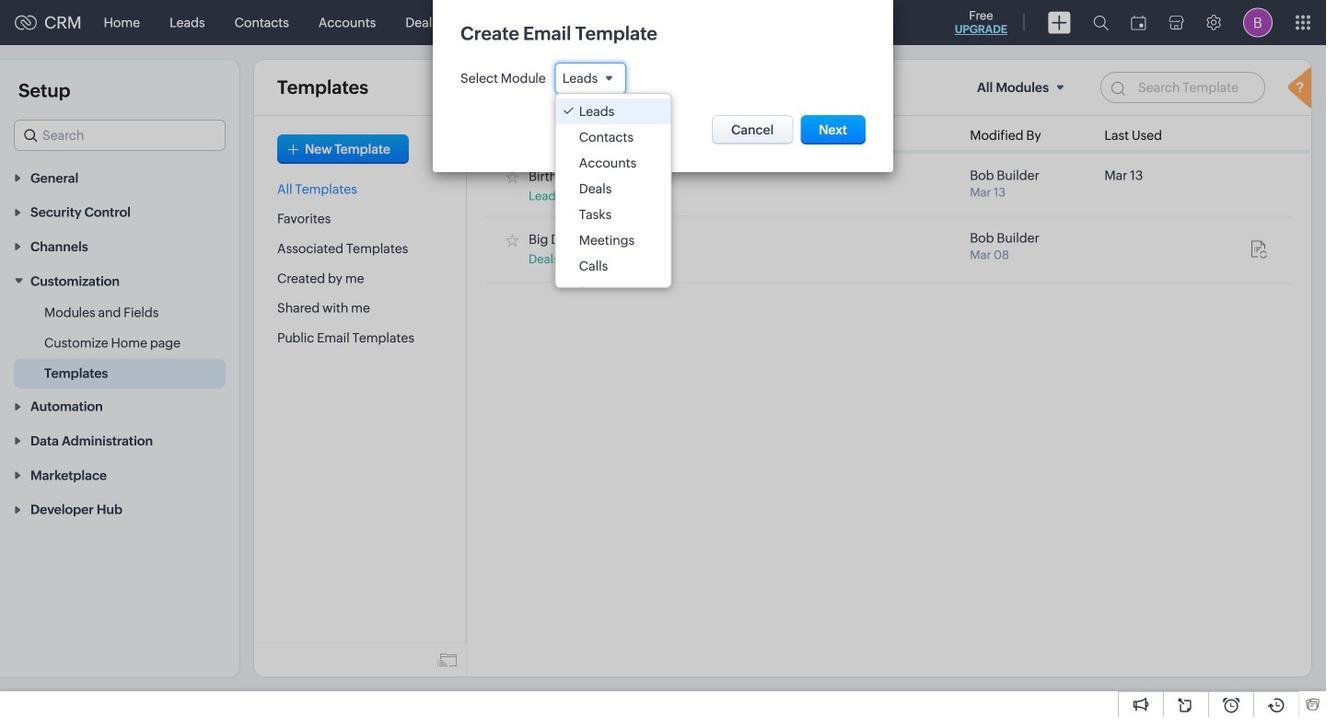Task type: locate. For each thing, give the bounding box(es) containing it.
None field
[[555, 63, 626, 94]]

tree
[[556, 94, 671, 305]]

region
[[0, 298, 239, 389]]

None button
[[712, 115, 793, 145], [801, 115, 866, 145], [712, 115, 793, 145], [801, 115, 866, 145]]



Task type: vqa. For each thing, say whether or not it's contained in the screenshot.
Search Template text box at the top of page
yes



Task type: describe. For each thing, give the bounding box(es) containing it.
logo image
[[15, 15, 37, 30]]

Search Template text field
[[1101, 72, 1265, 103]]



